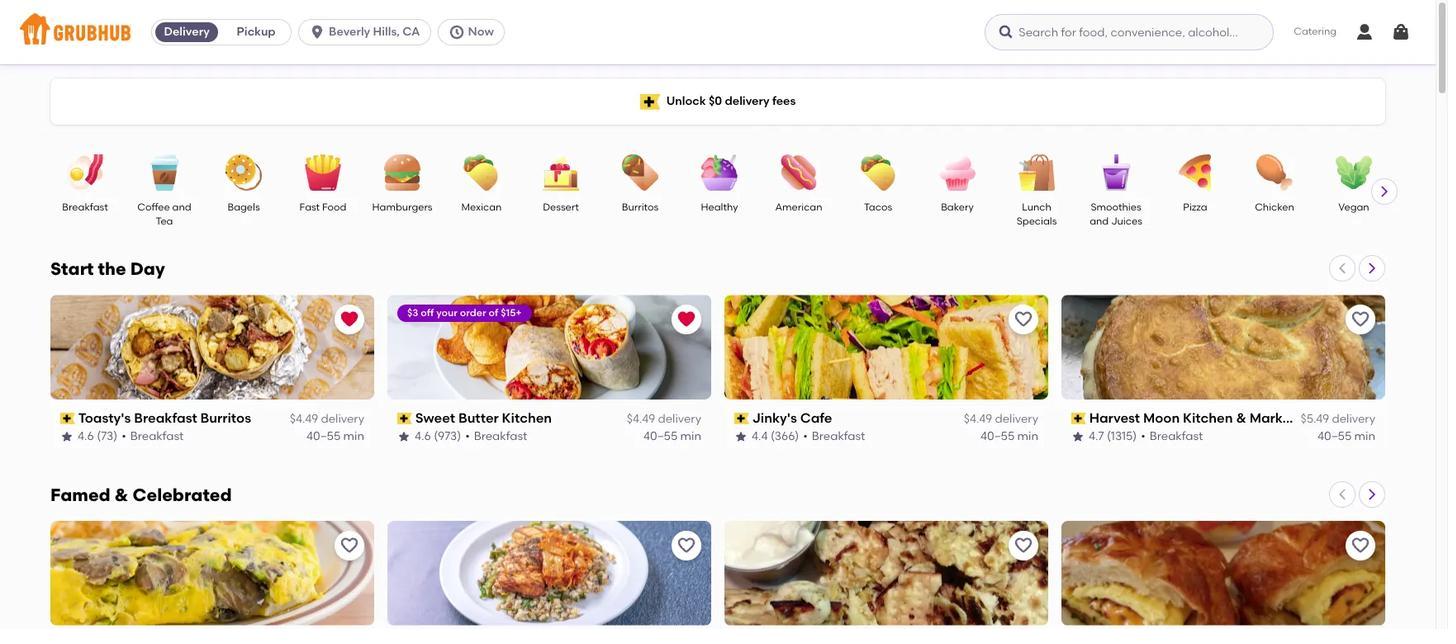 Task type: locate. For each thing, give the bounding box(es) containing it.
1 • from the left
[[122, 429, 126, 444]]

and inside smoothies and juices
[[1090, 216, 1109, 228]]

0 horizontal spatial burritos
[[200, 411, 251, 426]]

1 horizontal spatial and
[[1090, 216, 1109, 228]]

1 • breakfast from the left
[[122, 429, 184, 444]]

1 saved restaurant image from the left
[[340, 310, 360, 330]]

1 vertical spatial caret left icon image
[[1336, 488, 1350, 502]]

0 vertical spatial caret left icon image
[[1336, 262, 1350, 275]]

4.6 left (73)
[[78, 429, 94, 444]]

juices
[[1112, 216, 1143, 228]]

star icon image for sweet butter kitchen
[[398, 430, 411, 444]]

breakfast down sweet butter kitchen
[[474, 429, 528, 444]]

2 star icon image from the left
[[398, 430, 411, 444]]

1 kitchen from the left
[[502, 411, 552, 426]]

3 40–55 from the left
[[981, 429, 1015, 444]]

american
[[776, 202, 823, 213]]

1 vertical spatial caret right icon image
[[1366, 262, 1379, 275]]

0 vertical spatial and
[[172, 202, 191, 213]]

4.7
[[1089, 429, 1105, 444]]

subscription pass image left the "jinky's"
[[735, 414, 749, 425]]

2 4.6 from the left
[[415, 429, 431, 444]]

• breakfast down cafe
[[804, 429, 866, 444]]

1 horizontal spatial saved restaurant button
[[672, 305, 702, 335]]

and up 'tea'
[[172, 202, 191, 213]]

4.6 (73)
[[78, 429, 117, 444]]

star icon image for toasty's breakfast burritos
[[60, 430, 74, 444]]

delivery for jinky's cafe
[[995, 413, 1039, 427]]

1 vertical spatial &
[[115, 485, 128, 506]]

beverly
[[329, 25, 370, 39]]

• breakfast for butter
[[465, 429, 528, 444]]

burritos down burritos image
[[622, 202, 659, 213]]

delivery
[[725, 94, 770, 108], [321, 413, 364, 427], [658, 413, 702, 427], [995, 413, 1039, 427], [1333, 413, 1376, 427]]

1 vertical spatial burritos
[[200, 411, 251, 426]]

40–55 for jinky's cafe
[[981, 429, 1015, 444]]

saved restaurant button
[[335, 305, 364, 335], [672, 305, 702, 335]]

4.6 down sweet
[[415, 429, 431, 444]]

caret left icon image down $5.49 delivery
[[1336, 488, 1350, 502]]

caret left icon image down vegan on the top right
[[1336, 262, 1350, 275]]

2 caret left icon image from the top
[[1336, 488, 1350, 502]]

2 vertical spatial caret right icon image
[[1366, 488, 1379, 502]]

celebrated
[[133, 485, 232, 506]]

• breakfast down moon
[[1142, 429, 1204, 444]]

4 40–55 from the left
[[1318, 429, 1352, 444]]

burritos image
[[612, 155, 669, 191]]

subscription pass image for jinky's cafe
[[735, 414, 749, 425]]

• breakfast
[[122, 429, 184, 444], [465, 429, 528, 444], [804, 429, 866, 444], [1142, 429, 1204, 444]]

specials
[[1017, 216, 1057, 228]]

star icon image for jinky's cafe
[[735, 430, 748, 444]]

$0
[[709, 94, 722, 108]]

4 • from the left
[[1142, 429, 1146, 444]]

1 40–55 from the left
[[307, 429, 341, 444]]

burritos
[[622, 202, 659, 213], [200, 411, 251, 426]]

smoothies and juices
[[1090, 202, 1143, 228]]

subscription pass image for sweet butter kitchen
[[398, 414, 412, 425]]

toasty's
[[78, 411, 131, 426]]

caret right icon image
[[1379, 185, 1392, 198], [1366, 262, 1379, 275], [1366, 488, 1379, 502]]

2 saved restaurant button from the left
[[672, 305, 702, 335]]

the farm of beverly hills logo image
[[388, 521, 712, 626]]

0 horizontal spatial and
[[172, 202, 191, 213]]

american image
[[770, 155, 828, 191]]

3 min from the left
[[1018, 429, 1039, 444]]

tacos image
[[850, 155, 908, 191]]

40–55
[[307, 429, 341, 444], [644, 429, 678, 444], [981, 429, 1015, 444], [1318, 429, 1352, 444]]

min for toasty's breakfast burritos
[[344, 429, 364, 444]]

0 horizontal spatial $4.49
[[290, 413, 318, 427]]

bagels image
[[215, 155, 273, 191]]

3 subscription pass image from the left
[[735, 414, 749, 425]]

2 horizontal spatial $4.49 delivery
[[964, 413, 1039, 427]]

0 horizontal spatial svg image
[[309, 24, 326, 40]]

3 • breakfast from the left
[[804, 429, 866, 444]]

bagels
[[228, 202, 260, 213]]

1 horizontal spatial &
[[1237, 411, 1247, 426]]

mexican image
[[453, 155, 511, 191]]

$4.49 delivery
[[290, 413, 364, 427], [627, 413, 702, 427], [964, 413, 1039, 427]]

2 min from the left
[[681, 429, 702, 444]]

1 $4.49 from the left
[[290, 413, 318, 427]]

(973)
[[434, 429, 461, 444]]

save this restaurant button for harvest moon kitchen & marketplace logo
[[1346, 305, 1376, 335]]

breakfast down toasty's breakfast burritos
[[130, 429, 184, 444]]

& right famed at the left bottom of page
[[115, 485, 128, 506]]

svg image
[[1392, 22, 1412, 42], [309, 24, 326, 40], [999, 24, 1015, 40]]

now
[[468, 25, 494, 39]]

40–55 min
[[307, 429, 364, 444], [644, 429, 702, 444], [981, 429, 1039, 444], [1318, 429, 1376, 444]]

harvest moon kitchen & marketplace logo image
[[1062, 295, 1386, 400]]

2 40–55 from the left
[[644, 429, 678, 444]]

lunch specials image
[[1008, 155, 1066, 191]]

0 horizontal spatial 4.6
[[78, 429, 94, 444]]

saved restaurant image
[[340, 310, 360, 330], [677, 310, 697, 330]]

ca
[[403, 25, 420, 39]]

40–55 min for sweet butter kitchen
[[644, 429, 702, 444]]

save this restaurant button for the farm of beverly hills logo
[[672, 531, 702, 561]]

2 • from the left
[[465, 429, 470, 444]]

svg image right catering button
[[1355, 22, 1375, 42]]

•
[[122, 429, 126, 444], [465, 429, 470, 444], [804, 429, 808, 444], [1142, 429, 1146, 444]]

chicken image
[[1246, 155, 1304, 191]]

0 horizontal spatial saved restaurant button
[[335, 305, 364, 335]]

subscription pass image
[[60, 414, 75, 425], [398, 414, 412, 425], [735, 414, 749, 425]]

and down the smoothies
[[1090, 216, 1109, 228]]

save this restaurant image
[[1014, 310, 1034, 330], [1351, 310, 1371, 330], [340, 536, 360, 556], [677, 536, 697, 556], [1351, 536, 1371, 556]]

star icon image
[[60, 430, 74, 444], [398, 430, 411, 444], [735, 430, 748, 444], [1072, 430, 1085, 444]]

subscription pass image left sweet
[[398, 414, 412, 425]]

• breakfast for cafe
[[804, 429, 866, 444]]

and inside coffee and tea
[[172, 202, 191, 213]]

0 horizontal spatial saved restaurant image
[[340, 310, 360, 330]]

svg image inside beverly hills, ca button
[[309, 24, 326, 40]]

save this restaurant button
[[1009, 305, 1039, 335], [1346, 305, 1376, 335], [335, 531, 364, 561], [672, 531, 702, 561], [1009, 531, 1039, 561], [1346, 531, 1376, 561]]

1 4.6 from the left
[[78, 429, 94, 444]]

4.6
[[78, 429, 94, 444], [415, 429, 431, 444]]

1 $4.49 delivery from the left
[[290, 413, 364, 427]]

2 horizontal spatial subscription pass image
[[735, 414, 749, 425]]

4.4 (366)
[[752, 429, 799, 444]]

1 horizontal spatial $4.49
[[627, 413, 656, 427]]

svg image left now
[[448, 24, 465, 40]]

lunch specials
[[1017, 202, 1057, 228]]

0 vertical spatial burritos
[[622, 202, 659, 213]]

1 horizontal spatial kitchen
[[1184, 411, 1234, 426]]

caret left icon image
[[1336, 262, 1350, 275], [1336, 488, 1350, 502]]

3 40–55 min from the left
[[981, 429, 1039, 444]]

min for sweet butter kitchen
[[681, 429, 702, 444]]

kitchen for moon
[[1184, 411, 1234, 426]]

1 subscription pass image from the left
[[60, 414, 75, 425]]

3 $4.49 delivery from the left
[[964, 413, 1039, 427]]

1 40–55 min from the left
[[307, 429, 364, 444]]

unlock $0 delivery fees
[[667, 94, 796, 108]]

fast food image
[[294, 155, 352, 191]]

subscription pass image
[[1072, 414, 1087, 425]]

sweet butter kitchen
[[415, 411, 552, 426]]

(366)
[[771, 429, 799, 444]]

• right (366)
[[804, 429, 808, 444]]

0 horizontal spatial svg image
[[448, 24, 465, 40]]

sweet butter kitchen logo image
[[388, 295, 712, 400]]

catering
[[1295, 26, 1337, 37]]

&
[[1237, 411, 1247, 426], [115, 485, 128, 506]]

0 vertical spatial &
[[1237, 411, 1247, 426]]

$3 off your order of $15+
[[407, 307, 522, 319]]

star icon image left 4.6 (73)
[[60, 430, 74, 444]]

1 vertical spatial and
[[1090, 216, 1109, 228]]

1 horizontal spatial subscription pass image
[[398, 414, 412, 425]]

2 horizontal spatial $4.49
[[964, 413, 993, 427]]

factor's famous deli logo image
[[725, 521, 1049, 626]]

4 star icon image from the left
[[1072, 430, 1085, 444]]

caret left icon image for start the day
[[1336, 262, 1350, 275]]

coffee
[[137, 202, 170, 213]]

4 min from the left
[[1355, 429, 1376, 444]]

and
[[172, 202, 191, 213], [1090, 216, 1109, 228]]

breakfast down moon
[[1150, 429, 1204, 444]]

caret right icon image for celebrated
[[1366, 488, 1379, 502]]

& left marketplace
[[1237, 411, 1247, 426]]

healthy
[[701, 202, 739, 213]]

2 kitchen from the left
[[1184, 411, 1234, 426]]

min for harvest moon kitchen & marketplace
[[1355, 429, 1376, 444]]

kitchen right "butter"
[[502, 411, 552, 426]]

2 $4.49 delivery from the left
[[627, 413, 702, 427]]

• right (73)
[[122, 429, 126, 444]]

4 40–55 min from the left
[[1318, 429, 1376, 444]]

1 star icon image from the left
[[60, 430, 74, 444]]

40–55 min for harvest moon kitchen & marketplace
[[1318, 429, 1376, 444]]

caret left icon image for famed & celebrated
[[1336, 488, 1350, 502]]

delivery
[[164, 25, 210, 39]]

3 • from the left
[[804, 429, 808, 444]]

(73)
[[97, 429, 117, 444]]

harvest moon kitchen & marketplace
[[1090, 411, 1333, 426]]

$4.49
[[290, 413, 318, 427], [627, 413, 656, 427], [964, 413, 993, 427]]

3 star icon image from the left
[[735, 430, 748, 444]]

kitchen
[[502, 411, 552, 426], [1184, 411, 1234, 426]]

svg image
[[1355, 22, 1375, 42], [448, 24, 465, 40]]

breakfast down cafe
[[812, 429, 866, 444]]

kitchen right moon
[[1184, 411, 1234, 426]]

1 min from the left
[[344, 429, 364, 444]]

• breakfast for moon
[[1142, 429, 1204, 444]]

star icon image left 4.4
[[735, 430, 748, 444]]

1 horizontal spatial 4.6
[[415, 429, 431, 444]]

• right (1315)
[[1142, 429, 1146, 444]]

delivery for toasty's breakfast burritos
[[321, 413, 364, 427]]

smoothies
[[1091, 202, 1142, 213]]

star icon image down subscription pass image
[[1072, 430, 1085, 444]]

food
[[322, 202, 347, 213]]

2 • breakfast from the left
[[465, 429, 528, 444]]

min
[[344, 429, 364, 444], [681, 429, 702, 444], [1018, 429, 1039, 444], [1355, 429, 1376, 444]]

beverly hills, ca button
[[298, 19, 438, 45]]

1 caret left icon image from the top
[[1336, 262, 1350, 275]]

burritos down toasty's breakfast burritos logo
[[200, 411, 251, 426]]

0 horizontal spatial $4.49 delivery
[[290, 413, 364, 427]]

pickup
[[237, 25, 276, 39]]

chicken
[[1256, 202, 1295, 213]]

• for breakfast
[[122, 429, 126, 444]]

unlock
[[667, 94, 706, 108]]

star icon image left '4.6 (973)'
[[398, 430, 411, 444]]

1 horizontal spatial $4.49 delivery
[[627, 413, 702, 427]]

breakfast for jinky's cafe
[[812, 429, 866, 444]]

breakfast
[[62, 202, 108, 213], [134, 411, 197, 426], [130, 429, 184, 444], [474, 429, 528, 444], [812, 429, 866, 444], [1150, 429, 1204, 444]]

2 40–55 min from the left
[[644, 429, 702, 444]]

dessert
[[543, 202, 579, 213]]

dessert image
[[532, 155, 590, 191]]

4.4
[[752, 429, 768, 444]]

pizza image
[[1167, 155, 1225, 191]]

the
[[98, 259, 126, 279]]

vegan
[[1339, 202, 1370, 213]]

2 $4.49 from the left
[[627, 413, 656, 427]]

• breakfast down sweet butter kitchen
[[465, 429, 528, 444]]

breakfast right 'toasty's'
[[134, 411, 197, 426]]

cafe
[[801, 411, 833, 426]]

subscription pass image left 'toasty's'
[[60, 414, 75, 425]]

smoothies and juices image
[[1088, 155, 1146, 191]]

save this restaurant image for jinky's cafe logo save this restaurant button
[[1014, 310, 1034, 330]]

pickup button
[[222, 19, 291, 45]]

• right (973)
[[465, 429, 470, 444]]

bakery image
[[929, 155, 987, 191]]

1 horizontal spatial saved restaurant image
[[677, 310, 697, 330]]

fast food
[[300, 202, 347, 213]]

2 subscription pass image from the left
[[398, 414, 412, 425]]

0 horizontal spatial kitchen
[[502, 411, 552, 426]]

$5.49 delivery
[[1301, 413, 1376, 427]]

breakfast for harvest moon kitchen & marketplace
[[1150, 429, 1204, 444]]

famed
[[50, 485, 110, 506]]

subscription pass image for toasty's breakfast burritos
[[60, 414, 75, 425]]

4 • breakfast from the left
[[1142, 429, 1204, 444]]

0 horizontal spatial subscription pass image
[[60, 414, 75, 425]]

• breakfast down toasty's breakfast burritos
[[122, 429, 184, 444]]



Task type: vqa. For each thing, say whether or not it's contained in the screenshot.
Chef Curry Kale Chips
no



Task type: describe. For each thing, give the bounding box(es) containing it.
• for moon
[[1142, 429, 1146, 444]]

delivery for harvest moon kitchen & marketplace
[[1333, 413, 1376, 427]]

and for smoothies and juices
[[1090, 216, 1109, 228]]

save this restaurant image for save this restaurant button for harvest moon kitchen & marketplace logo
[[1351, 310, 1371, 330]]

tacos
[[864, 202, 893, 213]]

40–55 min for toasty's breakfast burritos
[[307, 429, 364, 444]]

off
[[421, 307, 434, 319]]

4.6 for sweet butter kitchen
[[415, 429, 431, 444]]

40–55 for toasty's breakfast burritos
[[307, 429, 341, 444]]

delivery button
[[152, 19, 222, 45]]

start
[[50, 259, 94, 279]]

save this restaurant image for save this restaurant button corresponding to the toast bakery cafe logo
[[1351, 536, 1371, 556]]

2 horizontal spatial svg image
[[1392, 22, 1412, 42]]

svg image inside now button
[[448, 24, 465, 40]]

hamburgers
[[372, 202, 433, 213]]

save this restaurant button for the toast bakery cafe logo
[[1346, 531, 1376, 561]]

and for coffee and tea
[[172, 202, 191, 213]]

tea
[[156, 216, 173, 228]]

famed & celebrated
[[50, 485, 232, 506]]

1 horizontal spatial burritos
[[622, 202, 659, 213]]

Search for food, convenience, alcohol... search field
[[985, 14, 1275, 50]]

• for butter
[[465, 429, 470, 444]]

save this restaurant image
[[1014, 536, 1034, 556]]

1 saved restaurant button from the left
[[335, 305, 364, 335]]

breakfast for sweet butter kitchen
[[474, 429, 528, 444]]

harvest
[[1090, 411, 1141, 426]]

$4.49 for kitchen
[[627, 413, 656, 427]]

mexican
[[462, 202, 502, 213]]

toast bakery cafe logo image
[[1062, 521, 1386, 626]]

• for cafe
[[804, 429, 808, 444]]

toasty's breakfast burritos logo image
[[50, 295, 374, 400]]

now button
[[438, 19, 511, 45]]

2 saved restaurant image from the left
[[677, 310, 697, 330]]

catering button
[[1283, 13, 1349, 51]]

1 horizontal spatial svg image
[[999, 24, 1015, 40]]

fast
[[300, 202, 320, 213]]

delivery for sweet butter kitchen
[[658, 413, 702, 427]]

$4.49 delivery for kitchen
[[627, 413, 702, 427]]

order
[[460, 307, 487, 319]]

marketplace
[[1250, 411, 1333, 426]]

$3
[[407, 307, 419, 319]]

save this restaurant button for factor's famous deli logo
[[1009, 531, 1039, 561]]

jinky's cafe
[[753, 411, 833, 426]]

start the day
[[50, 259, 165, 279]]

canter's deli logo image
[[50, 521, 374, 626]]

40–55 for harvest moon kitchen & marketplace
[[1318, 429, 1352, 444]]

coffee and tea
[[137, 202, 191, 228]]

$5.49
[[1301, 413, 1330, 427]]

breakfast down the breakfast image at the left of the page
[[62, 202, 108, 213]]

kitchen for butter
[[502, 411, 552, 426]]

fees
[[773, 94, 796, 108]]

jinky's cafe logo image
[[725, 295, 1049, 400]]

pizza
[[1184, 202, 1208, 213]]

0 vertical spatial caret right icon image
[[1379, 185, 1392, 198]]

day
[[130, 259, 165, 279]]

0 horizontal spatial &
[[115, 485, 128, 506]]

4.6 (973)
[[415, 429, 461, 444]]

40–55 for sweet butter kitchen
[[644, 429, 678, 444]]

save this restaurant button for canter's deli logo
[[335, 531, 364, 561]]

caret right icon image for day
[[1366, 262, 1379, 275]]

vegan image
[[1326, 155, 1384, 191]]

save this restaurant button for jinky's cafe logo
[[1009, 305, 1039, 335]]

$15+
[[501, 307, 522, 319]]

1 horizontal spatial svg image
[[1355, 22, 1375, 42]]

star icon image for harvest moon kitchen & marketplace
[[1072, 430, 1085, 444]]

your
[[437, 307, 458, 319]]

main navigation navigation
[[0, 0, 1436, 64]]

grubhub plus flag logo image
[[640, 94, 660, 110]]

healthy image
[[691, 155, 749, 191]]

4.7 (1315)
[[1089, 429, 1137, 444]]

$4.49 delivery for burritos
[[290, 413, 364, 427]]

lunch
[[1023, 202, 1052, 213]]

coffee and tea image
[[136, 155, 193, 191]]

breakfast image
[[56, 155, 114, 191]]

bakery
[[942, 202, 974, 213]]

sweet
[[415, 411, 455, 426]]

save this restaurant image for save this restaurant button associated with canter's deli logo
[[340, 536, 360, 556]]

beverly hills, ca
[[329, 25, 420, 39]]

hills,
[[373, 25, 400, 39]]

min for jinky's cafe
[[1018, 429, 1039, 444]]

moon
[[1144, 411, 1180, 426]]

of
[[489, 307, 499, 319]]

3 $4.49 from the left
[[964, 413, 993, 427]]

toasty's breakfast burritos
[[78, 411, 251, 426]]

4.6 for toasty's breakfast burritos
[[78, 429, 94, 444]]

(1315)
[[1107, 429, 1137, 444]]

40–55 min for jinky's cafe
[[981, 429, 1039, 444]]

breakfast for toasty's breakfast burritos
[[130, 429, 184, 444]]

jinky's
[[753, 411, 798, 426]]

save this restaurant image for save this restaurant button associated with the farm of beverly hills logo
[[677, 536, 697, 556]]

hamburgers image
[[374, 155, 431, 191]]

butter
[[459, 411, 499, 426]]

$4.49 for burritos
[[290, 413, 318, 427]]

• breakfast for breakfast
[[122, 429, 184, 444]]



